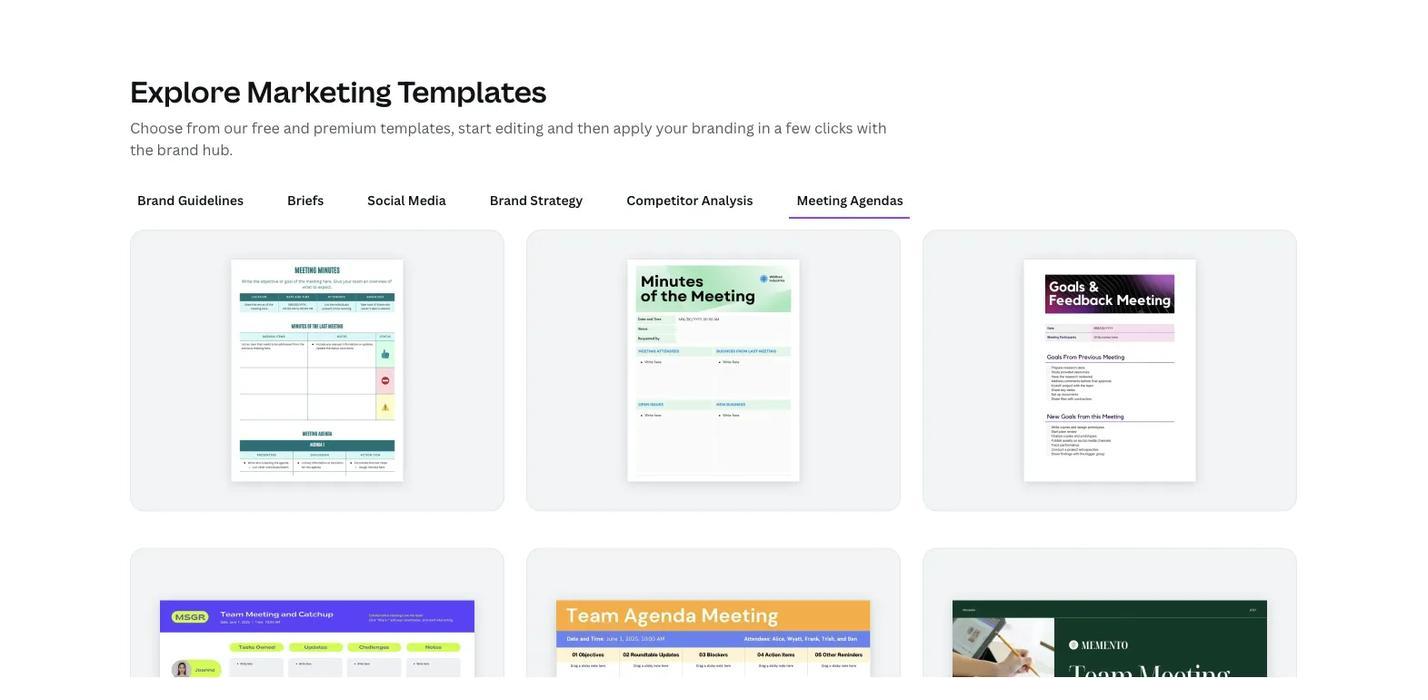 Task type: describe. For each thing, give the bounding box(es) containing it.
premium
[[313, 118, 377, 137]]

analysis
[[702, 191, 753, 208]]

a
[[774, 118, 782, 137]]

our
[[224, 118, 248, 137]]

" neon green and purple friendly professional messenger app agenda presentation" image
[[160, 601, 474, 679]]

brand guidelines button
[[130, 182, 251, 217]]

templates,
[[380, 118, 455, 137]]

agendas
[[850, 191, 903, 208]]

the
[[130, 140, 153, 159]]

guidelines
[[178, 191, 244, 208]]

meeting agendas button
[[789, 182, 910, 217]]

meeting agendas
[[797, 191, 903, 208]]

goals and feedback meeting to-do list doc in mauve purple classic professional style image
[[1024, 260, 1196, 482]]

social
[[367, 191, 405, 208]]

competitor analysis
[[627, 191, 753, 208]]

media
[[408, 191, 446, 208]]

social media button
[[360, 182, 453, 217]]

brand for brand strategy
[[490, 191, 527, 208]]

competitor
[[627, 191, 699, 208]]

brand
[[157, 140, 199, 159]]

hub.
[[202, 140, 233, 159]]

few
[[786, 118, 811, 137]]

briefs
[[287, 191, 324, 208]]

start
[[458, 118, 492, 137]]

briefs button
[[280, 182, 331, 217]]

1 and from the left
[[283, 118, 310, 137]]

meeting
[[797, 191, 847, 208]]

in
[[758, 118, 770, 137]]

with
[[857, 118, 887, 137]]

clicks
[[814, 118, 853, 137]]



Task type: vqa. For each thing, say whether or not it's contained in the screenshot.
or
no



Task type: locate. For each thing, give the bounding box(es) containing it.
0 horizontal spatial and
[[283, 118, 310, 137]]

your
[[656, 118, 688, 137]]

choose
[[130, 118, 183, 137]]

brand down the
[[137, 191, 175, 208]]

team meeting agenda business presentation in black and white emerald mint green aspirational elegance style image
[[953, 601, 1267, 679]]

2 brand from the left
[[490, 191, 527, 208]]

strategy
[[530, 191, 583, 208]]

templates
[[397, 72, 547, 111]]

1 horizontal spatial brand
[[490, 191, 527, 208]]

and
[[283, 118, 310, 137], [547, 118, 574, 137]]

1 horizontal spatial and
[[547, 118, 574, 137]]

social media
[[367, 191, 446, 208]]

brand left strategy
[[490, 191, 527, 208]]

apply
[[613, 118, 652, 137]]

brand
[[137, 191, 175, 208], [490, 191, 527, 208]]

2 and from the left
[[547, 118, 574, 137]]

competitor analysis button
[[619, 182, 760, 217]]

0 horizontal spatial brand
[[137, 191, 175, 208]]

and left then
[[547, 118, 574, 137]]

brand for brand guidelines
[[137, 191, 175, 208]]

from
[[186, 118, 220, 137]]

meeting agenda team whiteboard in yellow purple simple style image
[[556, 601, 871, 679]]

branding
[[691, 118, 754, 137]]

explore marketing templates choose from our free and premium templates, start editing and then apply your branding in a few clicks with the brand hub.
[[130, 72, 887, 159]]

brand guidelines
[[137, 191, 244, 208]]

and right free
[[283, 118, 310, 137]]

explore
[[130, 72, 241, 111]]

then
[[577, 118, 610, 137]]

meeting minutes doc in teal turquoise classic professional style image
[[231, 260, 403, 482]]

editing
[[495, 118, 544, 137]]

brand strategy button
[[482, 182, 590, 217]]

brand strategy
[[490, 191, 583, 208]]

meeting minutes doc in mint green blue professional gradients style image
[[628, 260, 799, 482]]

1 brand from the left
[[137, 191, 175, 208]]

free
[[251, 118, 280, 137]]

marketing
[[247, 72, 392, 111]]



